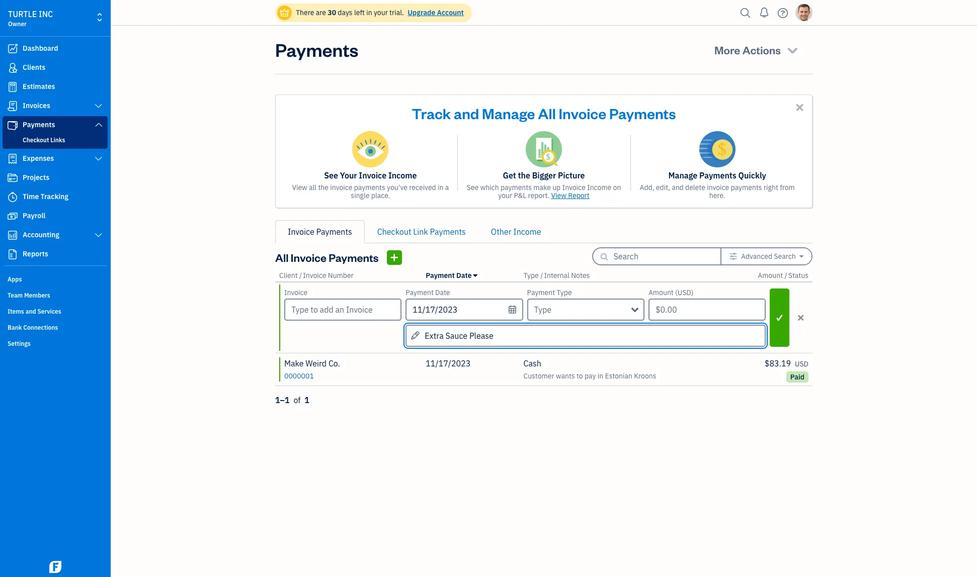 Task type: locate. For each thing, give the bounding box(es) containing it.
caretdown image up payment date in mm/dd/yyyy format text field
[[474, 272, 478, 280]]

which
[[480, 183, 499, 192]]

view
[[292, 183, 307, 192], [551, 191, 567, 200]]

0 vertical spatial and
[[454, 104, 479, 123]]

type inside dropdown button
[[534, 305, 552, 315]]

make weird co. 0000001
[[284, 359, 340, 381]]

1 horizontal spatial payments
[[501, 183, 532, 192]]

see left which
[[467, 183, 479, 192]]

2 vertical spatial and
[[26, 308, 36, 316]]

0 horizontal spatial checkout
[[23, 136, 49, 144]]

1 vertical spatial amount
[[649, 288, 674, 297]]

1 horizontal spatial /
[[541, 271, 543, 280]]

1 vertical spatial all
[[275, 251, 289, 265]]

1 horizontal spatial in
[[438, 183, 444, 192]]

checkout up add a new payment icon
[[377, 227, 411, 237]]

/ for invoice
[[299, 271, 302, 280]]

payments inside "manage payments quickly add, edit, and delete invoice payments right from here."
[[731, 183, 762, 192]]

2 chevron large down image from the top
[[94, 155, 103, 163]]

invoice down your
[[330, 183, 352, 192]]

other income link
[[479, 220, 554, 244]]

type for type / internal notes
[[524, 271, 539, 280]]

chevron large down image up payments link
[[94, 102, 103, 110]]

time tracking link
[[3, 188, 108, 206]]

income right other
[[513, 227, 541, 237]]

payment image
[[7, 120, 19, 130]]

your left trial.
[[374, 8, 388, 17]]

0 vertical spatial payment date
[[426, 271, 472, 280]]

0 horizontal spatial invoice
[[330, 183, 352, 192]]

all up get the bigger picture
[[538, 104, 556, 123]]

see left your
[[324, 171, 338, 181]]

2 vertical spatial type
[[534, 305, 552, 315]]

in left 'a'
[[438, 183, 444, 192]]

1 horizontal spatial the
[[518, 171, 530, 181]]

1 horizontal spatial amount
[[758, 271, 783, 280]]

2 horizontal spatial /
[[785, 271, 788, 280]]

chevron large down image inside accounting link
[[94, 232, 103, 240]]

income inside see your invoice income view all the invoice payments you've received in a single place.
[[388, 171, 417, 181]]

0 vertical spatial chevron large down image
[[94, 102, 103, 110]]

main element
[[0, 0, 136, 578]]

1 horizontal spatial income
[[513, 227, 541, 237]]

0 horizontal spatial the
[[318, 183, 329, 192]]

type down internal
[[557, 288, 572, 297]]

1 vertical spatial your
[[498, 191, 512, 200]]

1 horizontal spatial checkout
[[377, 227, 411, 237]]

1 horizontal spatial all
[[538, 104, 556, 123]]

all
[[309, 183, 317, 192]]

all up client
[[275, 251, 289, 265]]

picture
[[558, 171, 585, 181]]

status
[[789, 271, 809, 280]]

0 vertical spatial see
[[324, 171, 338, 181]]

income up you've
[[388, 171, 417, 181]]

2 horizontal spatial and
[[672, 183, 684, 192]]

in inside see your invoice income view all the invoice payments you've received in a single place.
[[438, 183, 444, 192]]

0 horizontal spatial income
[[388, 171, 417, 181]]

0 horizontal spatial caretdown image
[[474, 272, 478, 280]]

type button
[[527, 299, 645, 321]]

1 horizontal spatial invoice
[[707, 183, 729, 192]]

2 payments from the left
[[501, 183, 532, 192]]

single
[[351, 191, 370, 200]]

1 vertical spatial type
[[557, 288, 572, 297]]

report.
[[528, 191, 550, 200]]

upgrade
[[408, 8, 435, 17]]

1 horizontal spatial caretdown image
[[800, 253, 804, 261]]

the right all
[[318, 183, 329, 192]]

type for type
[[534, 305, 552, 315]]

chevron large down image inside payments link
[[94, 121, 103, 129]]

0 vertical spatial the
[[518, 171, 530, 181]]

client image
[[7, 63, 19, 73]]

0 vertical spatial amount
[[758, 271, 783, 280]]

invoice inside see your invoice income view all the invoice payments you've received in a single place.
[[359, 171, 387, 181]]

amount / status
[[758, 271, 809, 280]]

in right "left"
[[366, 8, 372, 17]]

and right edit,
[[672, 183, 684, 192]]

Notes (Optional) text field
[[406, 325, 766, 347]]

other
[[491, 227, 512, 237]]

1 payments from the left
[[354, 183, 385, 192]]

in right pay
[[598, 372, 604, 381]]

payments link
[[3, 116, 108, 134]]

1 vertical spatial date
[[435, 288, 450, 297]]

in for there
[[366, 8, 372, 17]]

and inside 'main' element
[[26, 308, 36, 316]]

date up payment date in mm/dd/yyyy format text field
[[457, 271, 472, 280]]

see inside see your invoice income view all the invoice payments you've received in a single place.
[[324, 171, 338, 181]]

payments down get
[[501, 183, 532, 192]]

members
[[24, 292, 50, 299]]

1 vertical spatial caretdown image
[[474, 272, 478, 280]]

and right items at the bottom left of the page
[[26, 308, 36, 316]]

1 / from the left
[[299, 271, 302, 280]]

0 horizontal spatial amount
[[649, 288, 674, 297]]

the
[[518, 171, 530, 181], [318, 183, 329, 192]]

2 horizontal spatial income
[[587, 183, 612, 192]]

date down the payment date "button"
[[435, 288, 450, 297]]

/ left status
[[785, 271, 788, 280]]

the inside see your invoice income view all the invoice payments you've received in a single place.
[[318, 183, 329, 192]]

see
[[324, 171, 338, 181], [467, 183, 479, 192]]

1 invoice from the left
[[330, 183, 352, 192]]

1 horizontal spatial see
[[467, 183, 479, 192]]

invoice right delete
[[707, 183, 729, 192]]

and right the track on the left
[[454, 104, 479, 123]]

estonian
[[605, 372, 633, 381]]

0 vertical spatial manage
[[482, 104, 535, 123]]

from
[[780, 183, 795, 192]]

payments down your
[[354, 183, 385, 192]]

payments down "quickly"
[[731, 183, 762, 192]]

0 horizontal spatial view
[[292, 183, 307, 192]]

projects link
[[3, 169, 108, 187]]

payment down type button
[[527, 288, 555, 297]]

30
[[328, 8, 336, 17]]

income inside see which payments make up invoice income on your p&l report.
[[587, 183, 612, 192]]

amount down advanced search
[[758, 271, 783, 280]]

income
[[388, 171, 417, 181], [587, 183, 612, 192], [513, 227, 541, 237]]

1 horizontal spatial your
[[498, 191, 512, 200]]

projects
[[23, 173, 49, 182]]

0 vertical spatial all
[[538, 104, 556, 123]]

get the bigger picture
[[503, 171, 585, 181]]

expense image
[[7, 154, 19, 164]]

0 vertical spatial income
[[388, 171, 417, 181]]

1 vertical spatial chevron large down image
[[94, 155, 103, 163]]

invoice inside "manage payments quickly add, edit, and delete invoice payments right from here."
[[707, 183, 729, 192]]

the right get
[[518, 171, 530, 181]]

your left p&l
[[498, 191, 512, 200]]

/ for internal
[[541, 271, 543, 280]]

invoice inside see your invoice income view all the invoice payments you've received in a single place.
[[330, 183, 352, 192]]

0 vertical spatial type
[[524, 271, 539, 280]]

number
[[328, 271, 354, 280]]

and for manage
[[454, 104, 479, 123]]

1 horizontal spatial manage
[[669, 171, 698, 181]]

paid
[[791, 373, 805, 382]]

1 chevron large down image from the top
[[94, 121, 103, 129]]

income left on
[[587, 183, 612, 192]]

1 vertical spatial the
[[318, 183, 329, 192]]

manage payments quickly image
[[699, 131, 736, 168]]

checkout inside checkout links link
[[23, 136, 49, 144]]

cancel image
[[792, 312, 810, 324]]

chevron large down image for accounting
[[94, 232, 103, 240]]

caretdown image inside the payment date "button"
[[474, 272, 478, 280]]

$83.19
[[765, 359, 791, 369]]

freshbooks image
[[47, 562, 63, 574]]

payments inside see your invoice income view all the invoice payments you've received in a single place.
[[354, 183, 385, 192]]

wants
[[556, 372, 575, 381]]

all
[[538, 104, 556, 123], [275, 251, 289, 265]]

1 vertical spatial income
[[587, 183, 612, 192]]

customer
[[524, 372, 554, 381]]

payment date up payment date in mm/dd/yyyy format text field
[[426, 271, 472, 280]]

1 horizontal spatial view
[[551, 191, 567, 200]]

checkout links link
[[5, 134, 106, 146]]

chevron large down image for expenses
[[94, 155, 103, 163]]

view right make
[[551, 191, 567, 200]]

type down payment type
[[534, 305, 552, 315]]

chevrondown image
[[786, 43, 800, 57]]

amount
[[758, 271, 783, 280], [649, 288, 674, 297]]

you've
[[387, 183, 408, 192]]

0 horizontal spatial see
[[324, 171, 338, 181]]

chevron large down image for invoices
[[94, 102, 103, 110]]

1 horizontal spatial and
[[454, 104, 479, 123]]

2 vertical spatial income
[[513, 227, 541, 237]]

invoice payments link
[[275, 220, 365, 244]]

on
[[613, 183, 621, 192]]

type up payment type
[[524, 271, 539, 280]]

connections
[[23, 324, 58, 332]]

0 horizontal spatial payments
[[354, 183, 385, 192]]

1 vertical spatial checkout
[[377, 227, 411, 237]]

3 / from the left
[[785, 271, 788, 280]]

2 / from the left
[[541, 271, 543, 280]]

0 horizontal spatial and
[[26, 308, 36, 316]]

pay
[[585, 372, 596, 381]]

track and manage all invoice payments
[[412, 104, 676, 123]]

payments
[[354, 183, 385, 192], [501, 183, 532, 192], [731, 183, 762, 192]]

0 horizontal spatial your
[[374, 8, 388, 17]]

0 vertical spatial caretdown image
[[800, 253, 804, 261]]

clients
[[23, 63, 45, 72]]

estimates
[[23, 82, 55, 91]]

weird
[[306, 359, 327, 369]]

2 invoice from the left
[[707, 183, 729, 192]]

0000001
[[284, 372, 314, 381]]

0 vertical spatial checkout
[[23, 136, 49, 144]]

and
[[454, 104, 479, 123], [672, 183, 684, 192], [26, 308, 36, 316]]

in inside the cash customer wants to pay in estonian kroons
[[598, 372, 604, 381]]

invoice image
[[7, 101, 19, 111]]

invoice inside see which payments make up invoice income on your p&l report.
[[562, 183, 586, 192]]

amount for amount (usd)
[[649, 288, 674, 297]]

/ right type button
[[541, 271, 543, 280]]

chevron large down image for payments
[[94, 121, 103, 129]]

payment date down the payment date "button"
[[406, 288, 450, 297]]

amount left (usd)
[[649, 288, 674, 297]]

3 payments from the left
[[731, 183, 762, 192]]

2 chevron large down image from the top
[[94, 232, 103, 240]]

1 vertical spatial manage
[[669, 171, 698, 181]]

payments for add,
[[731, 183, 762, 192]]

inc
[[39, 9, 53, 19]]

view report
[[551, 191, 590, 200]]

0 vertical spatial in
[[366, 8, 372, 17]]

payment up payment date in mm/dd/yyyy format text field
[[426, 271, 455, 280]]

invoice
[[330, 183, 352, 192], [707, 183, 729, 192]]

1 vertical spatial payment date
[[406, 288, 450, 297]]

chevron large down image
[[94, 102, 103, 110], [94, 155, 103, 163]]

2 horizontal spatial in
[[598, 372, 604, 381]]

type
[[524, 271, 539, 280], [557, 288, 572, 297], [534, 305, 552, 315]]

search image
[[738, 5, 754, 20]]

chevron large down image down checkout links link
[[94, 155, 103, 163]]

payments for income
[[354, 183, 385, 192]]

up
[[553, 183, 561, 192]]

1 vertical spatial see
[[467, 183, 479, 192]]

(usd)
[[675, 288, 694, 297]]

invoice payments
[[288, 227, 352, 237]]

/ right client
[[299, 271, 302, 280]]

see your invoice income view all the invoice payments you've received in a single place.
[[292, 171, 449, 200]]

1 chevron large down image from the top
[[94, 102, 103, 110]]

manage inside "manage payments quickly add, edit, and delete invoice payments right from here."
[[669, 171, 698, 181]]

payments
[[275, 38, 359, 61], [610, 104, 676, 123], [23, 120, 55, 129], [700, 171, 737, 181], [316, 227, 352, 237], [430, 227, 466, 237], [329, 251, 379, 265]]

2 horizontal spatial payments
[[731, 183, 762, 192]]

to
[[577, 372, 583, 381]]

0 vertical spatial date
[[457, 271, 472, 280]]

1 vertical spatial and
[[672, 183, 684, 192]]

settings
[[8, 340, 31, 348]]

timer image
[[7, 192, 19, 202]]

see inside see which payments make up invoice income on your p&l report.
[[467, 183, 479, 192]]

0 vertical spatial chevron large down image
[[94, 121, 103, 129]]

account
[[437, 8, 464, 17]]

1 vertical spatial in
[[438, 183, 444, 192]]

caretdown image
[[800, 253, 804, 261], [474, 272, 478, 280]]

manage payments quickly add, edit, and delete invoice payments right from here.
[[640, 171, 795, 200]]

there
[[296, 8, 314, 17]]

chevron large down image
[[94, 121, 103, 129], [94, 232, 103, 240]]

edit,
[[656, 183, 670, 192]]

1 horizontal spatial date
[[457, 271, 472, 280]]

caretdown image right search
[[800, 253, 804, 261]]

go to help image
[[775, 5, 791, 20]]

payments inside 'main' element
[[23, 120, 55, 129]]

chevron large down image inside expenses link
[[94, 155, 103, 163]]

1 vertical spatial chevron large down image
[[94, 232, 103, 240]]

chevron large down image up checkout links link
[[94, 121, 103, 129]]

2 vertical spatial in
[[598, 372, 604, 381]]

notes
[[571, 271, 590, 280]]

0 horizontal spatial /
[[299, 271, 302, 280]]

report image
[[7, 250, 19, 260]]

checkout inside checkout link payments link
[[377, 227, 411, 237]]

save image
[[771, 312, 788, 324]]

caretdown image inside advanced search dropdown button
[[800, 253, 804, 261]]

checkout up expenses
[[23, 136, 49, 144]]

0 horizontal spatial in
[[366, 8, 372, 17]]

1–1
[[275, 396, 290, 406]]

checkout
[[23, 136, 49, 144], [377, 227, 411, 237]]

chevron large down image down payroll link
[[94, 232, 103, 240]]

payment date button
[[426, 271, 478, 280]]

view left all
[[292, 183, 307, 192]]



Task type: describe. For each thing, give the bounding box(es) containing it.
team
[[8, 292, 23, 299]]

chart image
[[7, 231, 19, 241]]

$83.19 usd paid
[[765, 359, 809, 382]]

bank connections link
[[3, 320, 108, 335]]

reports link
[[3, 246, 108, 264]]

links
[[50, 136, 65, 144]]

more actions
[[715, 43, 781, 57]]

checkout link payments
[[377, 227, 466, 237]]

of
[[294, 396, 301, 406]]

settings link
[[3, 336, 108, 351]]

expenses
[[23, 154, 54, 163]]

apps link
[[3, 272, 108, 287]]

0 horizontal spatial manage
[[482, 104, 535, 123]]

turtle inc owner
[[8, 9, 53, 28]]

settings image
[[730, 253, 738, 261]]

see for your
[[324, 171, 338, 181]]

other income
[[491, 227, 541, 237]]

left
[[354, 8, 365, 17]]

get the bigger picture image
[[526, 131, 562, 168]]

bank
[[8, 324, 22, 332]]

more actions button
[[706, 38, 809, 62]]

right
[[764, 183, 779, 192]]

client / invoice number
[[279, 271, 354, 280]]

team members link
[[3, 288, 108, 303]]

accounting
[[23, 231, 59, 240]]

checkout link payments link
[[365, 220, 479, 244]]

Payment date in MM/DD/YYYY format text field
[[406, 299, 523, 321]]

internal
[[544, 271, 570, 280]]

advanced search
[[741, 252, 796, 261]]

make
[[284, 359, 304, 369]]

1–1 of 1
[[275, 396, 309, 406]]

/ for status
[[785, 271, 788, 280]]

upgrade account link
[[406, 8, 464, 17]]

clients link
[[3, 59, 108, 77]]

time tracking
[[23, 192, 68, 201]]

add a new payment image
[[390, 251, 399, 264]]

type / internal notes
[[524, 271, 590, 280]]

dashboard image
[[7, 44, 19, 54]]

kroons
[[634, 372, 657, 381]]

here.
[[709, 191, 726, 200]]

see for which
[[467, 183, 479, 192]]

0 horizontal spatial all
[[275, 251, 289, 265]]

payments inside see which payments make up invoice income on your p&l report.
[[501, 183, 532, 192]]

your inside see which payments make up invoice income on your p&l report.
[[498, 191, 512, 200]]

money image
[[7, 211, 19, 221]]

quickly
[[739, 171, 766, 181]]

amount for amount / status
[[758, 271, 783, 280]]

project image
[[7, 173, 19, 183]]

view inside see your invoice income view all the invoice payments you've received in a single place.
[[292, 183, 307, 192]]

1
[[305, 396, 309, 406]]

place.
[[371, 191, 390, 200]]

checkout for checkout link payments
[[377, 227, 411, 237]]

make
[[534, 183, 551, 192]]

Search text field
[[614, 249, 704, 265]]

0 horizontal spatial date
[[435, 288, 450, 297]]

0 vertical spatial your
[[374, 8, 388, 17]]

all invoice payments
[[275, 251, 379, 265]]

estimate image
[[7, 82, 19, 92]]

0000001 link
[[284, 371, 314, 381]]

payments inside "manage payments quickly add, edit, and delete invoice payments right from here."
[[700, 171, 737, 181]]

co.
[[329, 359, 340, 369]]

in for cash
[[598, 372, 604, 381]]

are
[[316, 8, 326, 17]]

p&l
[[514, 191, 527, 200]]

owner
[[8, 20, 27, 28]]

trial.
[[390, 8, 404, 17]]

close image
[[794, 102, 806, 113]]

there are 30 days left in your trial. upgrade account
[[296, 8, 464, 17]]

track
[[412, 104, 451, 123]]

apps
[[8, 276, 22, 283]]

accounting link
[[3, 226, 108, 245]]

a
[[445, 183, 449, 192]]

cash customer wants to pay in estonian kroons
[[524, 359, 657, 381]]

expenses link
[[3, 150, 108, 168]]

payroll
[[23, 211, 45, 220]]

and inside "manage payments quickly add, edit, and delete invoice payments right from here."
[[672, 183, 684, 192]]

more
[[715, 43, 741, 57]]

cash
[[524, 359, 541, 369]]

see your invoice income image
[[352, 131, 389, 168]]

advanced
[[741, 252, 773, 261]]

team members
[[8, 292, 50, 299]]

notifications image
[[756, 3, 773, 23]]

checkout for checkout links
[[23, 136, 49, 144]]

bigger
[[532, 171, 556, 181]]

turtle
[[8, 9, 37, 19]]

time
[[23, 192, 39, 201]]

Amount (USD) text field
[[649, 299, 766, 321]]

payment type
[[527, 288, 572, 297]]

dashboard
[[23, 44, 58, 53]]

report
[[568, 191, 590, 200]]

Invoice text field
[[285, 300, 401, 320]]

days
[[338, 8, 353, 17]]

reports
[[23, 250, 48, 259]]

amount (usd)
[[649, 288, 694, 297]]

received
[[409, 183, 436, 192]]

checkout links
[[23, 136, 65, 144]]

see which payments make up invoice income on your p&l report.
[[467, 183, 621, 200]]

link
[[413, 227, 428, 237]]

crown image
[[279, 7, 290, 18]]

items
[[8, 308, 24, 316]]

and for services
[[26, 308, 36, 316]]

invoice for payments
[[707, 183, 729, 192]]

advanced search button
[[721, 249, 812, 265]]

invoice for your
[[330, 183, 352, 192]]

actions
[[743, 43, 781, 57]]

items and services
[[8, 308, 61, 316]]

payment down the payment date "button"
[[406, 288, 434, 297]]



Task type: vqa. For each thing, say whether or not it's contained in the screenshot.
Projects LINK
yes



